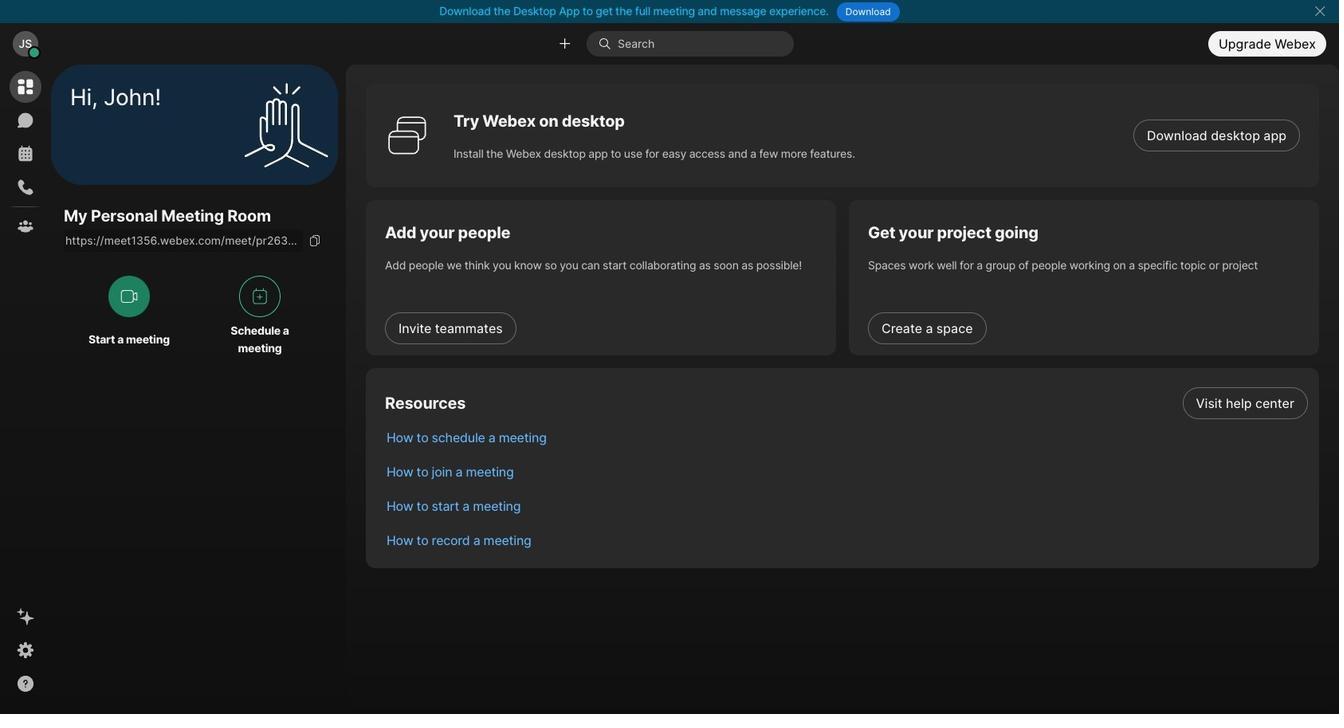 Task type: describe. For each thing, give the bounding box(es) containing it.
2 list item from the top
[[374, 420, 1320, 455]]

4 list item from the top
[[374, 489, 1320, 523]]



Task type: locate. For each thing, give the bounding box(es) containing it.
5 list item from the top
[[374, 523, 1320, 557]]

1 list item from the top
[[374, 386, 1320, 420]]

navigation
[[0, 65, 51, 715]]

webex tab list
[[10, 71, 41, 242]]

None text field
[[64, 230, 303, 252]]

list item
[[374, 386, 1320, 420], [374, 420, 1320, 455], [374, 455, 1320, 489], [374, 489, 1320, 523], [374, 523, 1320, 557]]

cancel_16 image
[[1314, 5, 1327, 18]]

3 list item from the top
[[374, 455, 1320, 489]]

two hands high fiving image
[[238, 77, 334, 173]]



Task type: vqa. For each thing, say whether or not it's contained in the screenshot.
the "cancel_16" icon
yes



